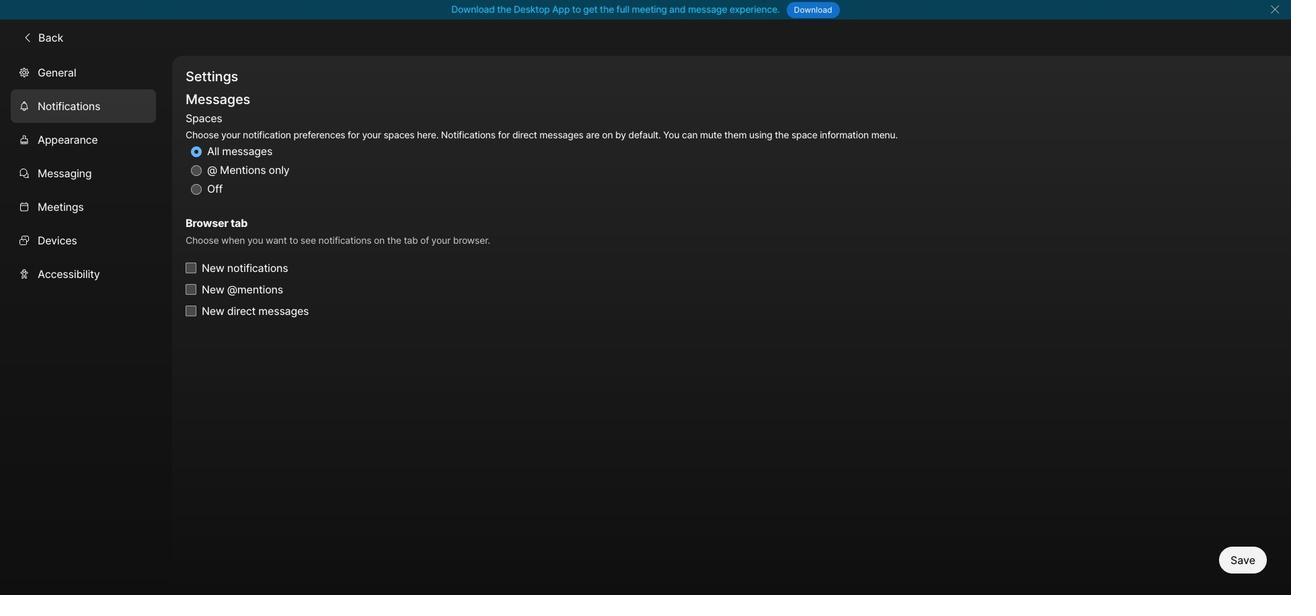Task type: locate. For each thing, give the bounding box(es) containing it.
option group
[[186, 109, 898, 199]]

messaging tab
[[11, 156, 156, 190]]

@ Mentions only radio
[[191, 165, 202, 176]]

appearance tab
[[11, 123, 156, 156]]

accessibility tab
[[11, 257, 156, 291]]



Task type: describe. For each thing, give the bounding box(es) containing it.
general tab
[[11, 55, 156, 89]]

cancel_16 image
[[1270, 4, 1281, 15]]

settings navigation
[[0, 55, 172, 596]]

notifications tab
[[11, 89, 156, 123]]

All messages radio
[[191, 147, 202, 157]]

Off radio
[[191, 184, 202, 195]]

devices tab
[[11, 224, 156, 257]]

meetings tab
[[11, 190, 156, 224]]



Task type: vqa. For each thing, say whether or not it's contained in the screenshot.
two hands high-fiving image
no



